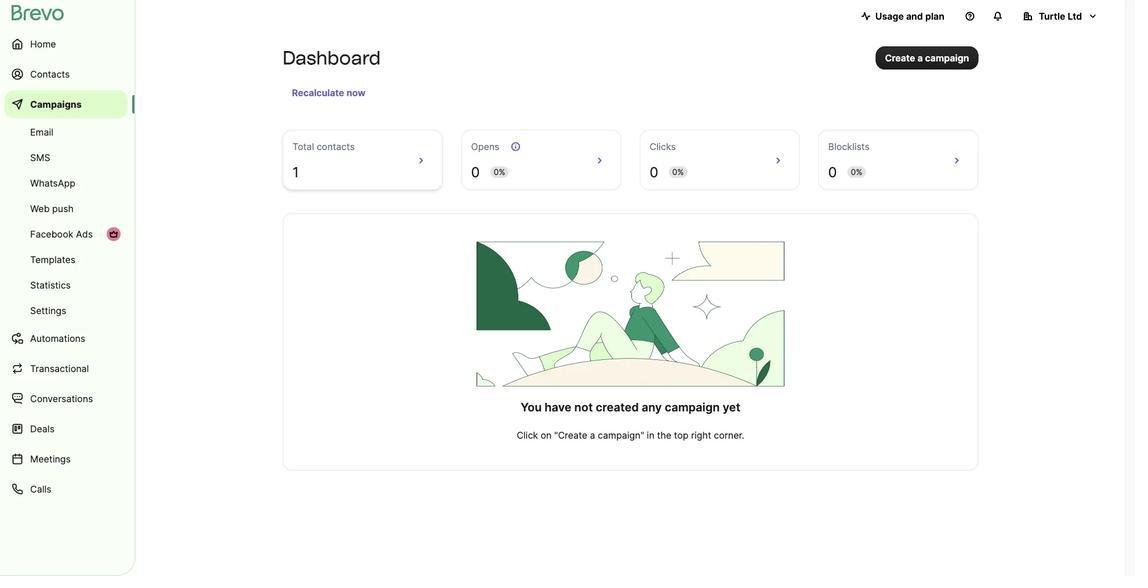 Task type: describe. For each thing, give the bounding box(es) containing it.
the
[[657, 430, 672, 441]]

you
[[521, 401, 542, 415]]

statistics link
[[5, 274, 128, 297]]

total contacts
[[293, 141, 355, 152]]

blocklists
[[829, 141, 870, 152]]

settings
[[30, 305, 66, 316]]

dashboard
[[283, 47, 381, 69]]

facebook ads
[[30, 229, 93, 240]]

any
[[642, 401, 662, 415]]

whatsapp link
[[5, 172, 128, 195]]

total
[[293, 141, 314, 152]]

1 0% from the left
[[494, 167, 506, 177]]

web push
[[30, 203, 74, 214]]

deals
[[30, 423, 55, 435]]

settings link
[[5, 299, 128, 322]]

usage
[[876, 10, 904, 22]]

web push link
[[5, 197, 128, 220]]

contacts
[[30, 68, 70, 80]]

recalculate now
[[292, 87, 366, 98]]

conversations
[[30, 393, 93, 405]]

a inside button
[[918, 52, 923, 64]]

email link
[[5, 121, 128, 144]]

top
[[674, 430, 689, 441]]

turtle ltd button
[[1014, 5, 1107, 28]]

web
[[30, 203, 50, 214]]

clicks
[[650, 141, 676, 152]]

recalculate
[[292, 87, 344, 98]]

facebook ads link
[[5, 223, 128, 246]]

facebook
[[30, 229, 73, 240]]

have
[[545, 401, 572, 415]]

1
[[293, 164, 299, 181]]

templates
[[30, 254, 76, 265]]

sms
[[30, 152, 50, 163]]

meetings link
[[5, 445, 128, 473]]

click on "create a campaign" in the top right corner.
[[517, 430, 745, 441]]

contacts link
[[5, 60, 128, 88]]

right
[[691, 430, 712, 441]]

turtle
[[1039, 10, 1066, 22]]

opens
[[471, 141, 500, 152]]

deals link
[[5, 415, 128, 443]]

yet
[[723, 401, 741, 415]]

templates link
[[5, 248, 128, 271]]

automations
[[30, 333, 85, 344]]

create a campaign button
[[876, 46, 979, 70]]

campaigns
[[30, 99, 82, 110]]

ltd
[[1068, 10, 1082, 22]]

usage and plan button
[[852, 5, 954, 28]]

corner.
[[714, 430, 745, 441]]

0% for blocklists
[[851, 167, 863, 177]]



Task type: vqa. For each thing, say whether or not it's contained in the screenshot.
will
no



Task type: locate. For each thing, give the bounding box(es) containing it.
a right the create
[[918, 52, 923, 64]]

whatsapp
[[30, 177, 75, 189]]

not
[[575, 401, 593, 415]]

1 horizontal spatial a
[[918, 52, 923, 64]]

transactional
[[30, 363, 89, 374]]

0 down the blocklists
[[829, 164, 837, 181]]

on
[[541, 430, 552, 441]]

campaign inside create a campaign button
[[925, 52, 970, 64]]

meetings
[[30, 454, 71, 465]]

0
[[471, 164, 480, 181], [650, 164, 659, 181], [829, 164, 837, 181]]

campaign up the right
[[665, 401, 720, 415]]

sms link
[[5, 146, 128, 169]]

created
[[596, 401, 639, 415]]

recalculate now button
[[287, 84, 370, 102]]

0%
[[494, 167, 506, 177], [673, 167, 684, 177], [851, 167, 863, 177]]

2 horizontal spatial 0
[[829, 164, 837, 181]]

2 0 from the left
[[650, 164, 659, 181]]

1 horizontal spatial 0%
[[673, 167, 684, 177]]

1 horizontal spatial campaign
[[925, 52, 970, 64]]

ads
[[76, 229, 93, 240]]

transactional link
[[5, 355, 128, 383]]

0% down clicks
[[673, 167, 684, 177]]

plan
[[926, 10, 945, 22]]

0 for blocklists
[[829, 164, 837, 181]]

create a campaign
[[885, 52, 970, 64]]

0% down opens
[[494, 167, 506, 177]]

0 horizontal spatial campaign
[[665, 401, 720, 415]]

campaigns link
[[5, 90, 128, 118]]

turtle ltd
[[1039, 10, 1082, 22]]

1 vertical spatial campaign
[[665, 401, 720, 415]]

0 vertical spatial a
[[918, 52, 923, 64]]

email
[[30, 126, 53, 138]]

now
[[347, 87, 366, 98]]

a right the "create
[[590, 430, 595, 441]]

home
[[30, 38, 56, 50]]

left___rvooi image
[[109, 230, 118, 239]]

automations link
[[5, 325, 128, 353]]

0 vertical spatial campaign
[[925, 52, 970, 64]]

0 horizontal spatial 0
[[471, 164, 480, 181]]

3 0 from the left
[[829, 164, 837, 181]]

create
[[885, 52, 916, 64]]

home link
[[5, 30, 128, 58]]

campaign
[[925, 52, 970, 64], [665, 401, 720, 415]]

0 down opens
[[471, 164, 480, 181]]

push
[[52, 203, 74, 214]]

0 down clicks
[[650, 164, 659, 181]]

"create
[[554, 430, 588, 441]]

2 horizontal spatial 0%
[[851, 167, 863, 177]]

1 vertical spatial a
[[590, 430, 595, 441]]

usage and plan
[[876, 10, 945, 22]]

calls
[[30, 484, 51, 495]]

3 0% from the left
[[851, 167, 863, 177]]

click
[[517, 430, 538, 441]]

0 horizontal spatial a
[[590, 430, 595, 441]]

statistics
[[30, 280, 71, 291]]

contacts
[[317, 141, 355, 152]]

in
[[647, 430, 655, 441]]

0% for clicks
[[673, 167, 684, 177]]

1 0 from the left
[[471, 164, 480, 181]]

calls link
[[5, 476, 128, 503]]

and
[[907, 10, 923, 22]]

a
[[918, 52, 923, 64], [590, 430, 595, 441]]

0% down the blocklists
[[851, 167, 863, 177]]

1 horizontal spatial 0
[[650, 164, 659, 181]]

0 horizontal spatial 0%
[[494, 167, 506, 177]]

conversations link
[[5, 385, 128, 413]]

you have not created any campaign yet
[[521, 401, 741, 415]]

0 for clicks
[[650, 164, 659, 181]]

campaign down plan
[[925, 52, 970, 64]]

campaign"
[[598, 430, 644, 441]]

2 0% from the left
[[673, 167, 684, 177]]



